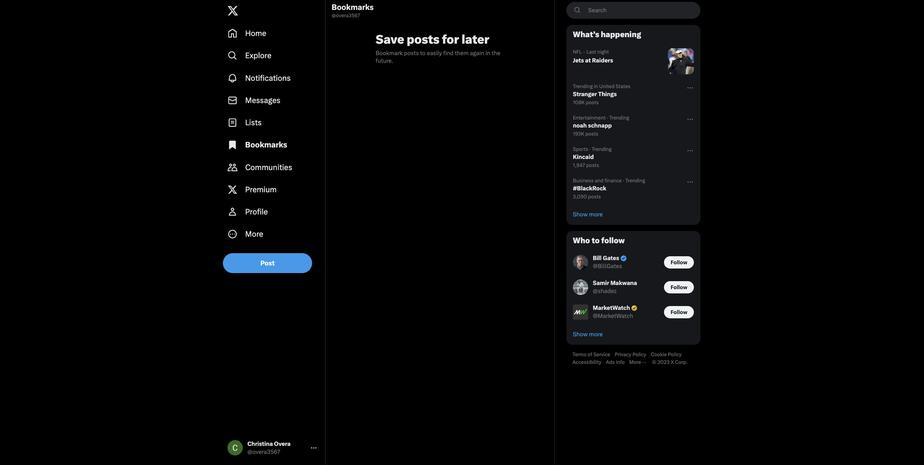 Task type: vqa. For each thing, say whether or not it's contained in the screenshot.
the bottom Bookmarks
yes



Task type: locate. For each thing, give the bounding box(es) containing it.
· for jets
[[584, 49, 585, 56]]

bookmarks for bookmarks @overa3567
[[332, 2, 374, 12]]

christina
[[247, 441, 273, 447]]

verified account image for @billgates
[[620, 255, 627, 262]]

1 horizontal spatial verified account image
[[631, 305, 638, 312]]

@billgates link
[[593, 262, 622, 270]]

verified account image
[[620, 255, 627, 262], [631, 305, 638, 312]]

2 vertical spatial follow
[[671, 309, 688, 315]]

terms of service
[[573, 352, 611, 358]]

home
[[245, 29, 266, 38]]

show down 3,090
[[573, 211, 588, 218]]

to
[[420, 50, 426, 57], [592, 236, 600, 245]]

1 policy from the left
[[633, 352, 646, 358]]

posts down 'schnapp'
[[586, 131, 599, 137]]

show more inside who to follow section
[[573, 331, 603, 338]]

2 show more link from the top
[[567, 325, 700, 344]]

verified account image right gates
[[620, 255, 627, 262]]

who to follow
[[573, 236, 625, 245]]

policy
[[633, 352, 646, 358], [668, 352, 682, 358]]

notifications link
[[223, 67, 322, 89]]

© 2023 x corp.
[[652, 359, 688, 365]]

policy for cookie policy accessibility
[[668, 352, 682, 358]]

trending up stranger
[[573, 84, 593, 89]]

footer navigation
[[567, 351, 701, 366]]

show up terms
[[573, 331, 588, 338]]

sports · trending kincaid 1,947 posts
[[573, 146, 612, 168]]

@shadez link
[[593, 287, 617, 295]]

0 vertical spatial @overa3567
[[332, 12, 360, 18]]

show for 1st show more link from the bottom of the page
[[573, 331, 588, 338]]

policy up x
[[668, 352, 682, 358]]

0 vertical spatial more
[[589, 211, 603, 218]]

of
[[588, 352, 592, 358]]

Search query text field
[[584, 2, 700, 18]]

show more link up the follow
[[567, 205, 700, 225]]

· right the finance
[[623, 178, 624, 184]]

1 horizontal spatial @overa3567
[[332, 12, 360, 18]]

verified account image for @marketwatch
[[631, 305, 638, 312]]

2 show more from the top
[[573, 331, 603, 338]]

posts down "#blackrock"
[[588, 194, 601, 200]]

1 follow from the top
[[671, 259, 688, 265]]

show more down 3,090
[[573, 211, 603, 218]]

0 horizontal spatial in
[[486, 50, 491, 57]]

who
[[573, 236, 590, 245]]

gates
[[603, 255, 619, 262]]

samir makwana @shadez
[[593, 280, 637, 295]]

terms of service link
[[573, 352, 615, 358]]

3 follow button from the top
[[664, 306, 694, 318]]

to left easily
[[420, 50, 426, 57]]

1 vertical spatial more
[[589, 331, 603, 338]]

bill gates link
[[593, 254, 627, 262]]

0 vertical spatial show more link
[[567, 205, 700, 225]]

business and finance · trending #blackrock 3,090 posts
[[573, 178, 645, 200]]

show more for 1st show more link from the bottom of the page
[[573, 331, 603, 338]]

more
[[589, 211, 603, 218], [589, 331, 603, 338]]

2 follow from the top
[[671, 284, 688, 290]]

· up 'schnapp'
[[607, 115, 608, 121]]

policy inside cookie policy accessibility
[[668, 352, 682, 358]]

·
[[584, 49, 585, 56], [607, 115, 608, 121], [590, 146, 591, 152], [623, 178, 624, 184]]

more up the who to follow
[[589, 211, 603, 218]]

1,947
[[573, 162, 585, 168]]

· for 1,947
[[590, 146, 591, 152]]

accessibility
[[573, 359, 602, 365]]

the
[[492, 50, 501, 57]]

who to follow section
[[567, 231, 700, 344]]

again
[[470, 50, 484, 57]]

1 vertical spatial follow
[[671, 284, 688, 290]]

states
[[616, 84, 631, 89]]

home link
[[223, 22, 322, 45]]

@overa3567
[[332, 12, 360, 18], [247, 449, 280, 456]]

post
[[261, 259, 275, 267]]

in inside trending in united states stranger things 108k posts
[[594, 84, 598, 89]]

corp.
[[675, 359, 688, 365]]

1 horizontal spatial to
[[592, 236, 600, 245]]

terms
[[573, 352, 587, 358]]

2 policy from the left
[[668, 352, 682, 358]]

policy up more popup button at right
[[633, 352, 646, 358]]

@billgates
[[593, 263, 622, 270]]

@shadez
[[593, 288, 617, 295]]

0 horizontal spatial @overa3567
[[247, 449, 280, 456]]

0 horizontal spatial more
[[245, 230, 263, 239]]

noah
[[573, 122, 587, 129]]

1 show more from the top
[[573, 211, 603, 218]]

0 horizontal spatial to
[[420, 50, 426, 57]]

0 vertical spatial show more
[[573, 211, 603, 218]]

show
[[573, 211, 588, 218], [573, 331, 588, 338]]

verified account image up @marketwatch
[[631, 305, 638, 312]]

privacy policy link
[[615, 352, 651, 358]]

show more up of
[[573, 331, 603, 338]]

1 vertical spatial follow button
[[664, 281, 694, 293]]

save
[[376, 32, 404, 46]]

0 horizontal spatial policy
[[633, 352, 646, 358]]

0 horizontal spatial verified account image
[[620, 255, 627, 262]]

nfl
[[573, 49, 582, 55]]

last
[[587, 49, 596, 55]]

trending
[[573, 84, 593, 89], [609, 115, 629, 121], [592, 146, 612, 152], [626, 178, 645, 184]]

save posts for later bookmark posts to easily find them again in the future.
[[376, 32, 502, 64]]

more down privacy policy link
[[630, 359, 641, 365]]

explore
[[245, 51, 272, 60]]

posts down stranger
[[586, 100, 599, 105]]

show inside who to follow section
[[573, 331, 588, 338]]

0 vertical spatial show
[[573, 211, 588, 218]]

more down profile
[[245, 230, 263, 239]]

united
[[599, 84, 615, 89]]

business
[[573, 178, 594, 184]]

more
[[245, 230, 263, 239], [630, 359, 641, 365]]

follow
[[671, 259, 688, 265], [671, 284, 688, 290], [671, 309, 688, 315]]

bookmarks inside primary navigation
[[245, 140, 287, 150]]

trending up 'schnapp'
[[609, 115, 629, 121]]

1 vertical spatial bookmarks
[[245, 140, 287, 150]]

posts
[[407, 32, 440, 46], [404, 50, 419, 57], [586, 100, 599, 105], [586, 131, 599, 137], [586, 162, 599, 168], [588, 194, 601, 200]]

2 more from the top
[[589, 331, 603, 338]]

trending right the finance
[[626, 178, 645, 184]]

1 vertical spatial @overa3567
[[247, 449, 280, 456]]

notifications
[[245, 73, 291, 83]]

3,090
[[573, 194, 587, 200]]

0 vertical spatial verified account image
[[620, 255, 627, 262]]

2023
[[658, 359, 670, 365]]

1 follow button from the top
[[664, 256, 694, 268]]

bookmarks inside home timeline element
[[332, 2, 374, 12]]

0 vertical spatial bookmarks
[[332, 2, 374, 12]]

verified account image inside marketwatch 'link'
[[631, 305, 638, 312]]

1 vertical spatial verified account image
[[631, 305, 638, 312]]

· inside the nfl · last night jets at raiders
[[584, 49, 585, 56]]

night
[[598, 49, 609, 55]]

follow button for @billgates
[[664, 256, 694, 268]]

show more for first show more link
[[573, 211, 603, 218]]

more button
[[630, 359, 652, 366]]

lists
[[245, 118, 262, 127]]

cookie
[[651, 352, 667, 358]]

©
[[652, 359, 657, 365]]

posts down kincaid
[[586, 162, 599, 168]]

communities link
[[223, 156, 322, 178]]

1 horizontal spatial more
[[630, 359, 641, 365]]

2 vertical spatial follow button
[[664, 306, 694, 318]]

verified account image inside bill gates link
[[620, 255, 627, 262]]

@marketwatch
[[593, 313, 633, 320]]

1 vertical spatial to
[[592, 236, 600, 245]]

0 horizontal spatial bookmarks
[[245, 140, 287, 150]]

happening
[[601, 30, 641, 39]]

ads info
[[606, 359, 625, 365]]

1 show from the top
[[573, 211, 588, 218]]

0 vertical spatial in
[[486, 50, 491, 57]]

more up terms of service "link"
[[589, 331, 603, 338]]

more inside popup button
[[630, 359, 641, 365]]

follow button
[[664, 256, 694, 268], [664, 281, 694, 293], [664, 306, 694, 318]]

0 vertical spatial more
[[245, 230, 263, 239]]

more button
[[223, 223, 322, 245]]

0 vertical spatial follow button
[[664, 256, 694, 268]]

1 vertical spatial show more
[[573, 331, 603, 338]]

3 follow from the top
[[671, 309, 688, 315]]

193k
[[573, 131, 585, 137]]

marketwatch link
[[593, 304, 638, 312]]

makwana
[[611, 280, 637, 287]]

entertainment
[[573, 115, 606, 121]]

0 vertical spatial follow
[[671, 259, 688, 265]]

1 vertical spatial more
[[630, 359, 641, 365]]

· inside entertainment · trending noah schnapp 193k posts
[[607, 115, 608, 121]]

posts inside sports · trending kincaid 1,947 posts
[[586, 162, 599, 168]]

trending up kincaid
[[592, 146, 612, 152]]

finance
[[605, 178, 622, 184]]

2 show from the top
[[573, 331, 588, 338]]

· for schnapp
[[607, 115, 608, 121]]

· right nfl at the right of the page
[[584, 49, 585, 56]]

1 horizontal spatial policy
[[668, 352, 682, 358]]

1 show more link from the top
[[567, 205, 700, 225]]

communities
[[245, 163, 292, 172]]

1 vertical spatial show more link
[[567, 325, 700, 344]]

follow button for @marketwatch
[[664, 306, 694, 318]]

show more link
[[567, 205, 700, 225], [567, 325, 700, 344]]

to right who
[[592, 236, 600, 245]]

primary navigation
[[223, 22, 322, 245]]

show more link up privacy policy link
[[567, 325, 700, 344]]

in
[[486, 50, 491, 57], [594, 84, 598, 89]]

1 horizontal spatial in
[[594, 84, 598, 89]]

1 horizontal spatial bookmarks
[[332, 2, 374, 12]]

in left united
[[594, 84, 598, 89]]

in left the
[[486, 50, 491, 57]]

1 vertical spatial in
[[594, 84, 598, 89]]

0 vertical spatial to
[[420, 50, 426, 57]]

more inside dropdown button
[[245, 230, 263, 239]]

1 more from the top
[[589, 211, 603, 218]]

1 vertical spatial show
[[573, 331, 588, 338]]

bookmarks
[[332, 2, 374, 12], [245, 140, 287, 150]]

bookmarks @overa3567
[[332, 2, 374, 18]]

trending inside trending in united states stranger things 108k posts
[[573, 84, 593, 89]]

· inside sports · trending kincaid 1,947 posts
[[590, 146, 591, 152]]

posts inside the "business and finance · trending #blackrock 3,090 posts"
[[588, 194, 601, 200]]

posts inside trending in united states stranger things 108k posts
[[586, 100, 599, 105]]

· right sports
[[590, 146, 591, 152]]

to inside section
[[592, 236, 600, 245]]



Task type: describe. For each thing, give the bounding box(es) containing it.
bookmark
[[376, 50, 403, 57]]

stranger
[[573, 91, 597, 98]]

108k
[[573, 100, 585, 105]]

find
[[443, 50, 454, 57]]

nfl · last night jets at raiders
[[573, 49, 613, 64]]

at
[[585, 57, 591, 64]]

posts up easily
[[407, 32, 440, 46]]

bookmarks for bookmarks
[[245, 140, 287, 150]]

cookie policy link
[[651, 352, 686, 358]]

@marketwatch link
[[593, 312, 633, 320]]

show for first show more link
[[573, 211, 588, 218]]

service
[[594, 352, 611, 358]]

Search search field
[[567, 2, 701, 19]]

trending inside entertainment · trending noah schnapp 193k posts
[[609, 115, 629, 121]]

them
[[455, 50, 469, 57]]

raiders
[[592, 57, 613, 64]]

trending inside the "business and finance · trending #blackrock 3,090 posts"
[[626, 178, 645, 184]]

what's happening
[[573, 30, 641, 39]]

premium
[[245, 185, 277, 194]]

messages
[[245, 96, 281, 105]]

2 follow button from the top
[[664, 281, 694, 293]]

ads info link
[[606, 359, 630, 366]]

overa
[[274, 441, 291, 447]]

samir
[[593, 280, 609, 287]]

profile link
[[223, 201, 322, 223]]

ads
[[606, 359, 615, 365]]

posts inside entertainment · trending noah schnapp 193k posts
[[586, 131, 599, 137]]

info
[[616, 359, 625, 365]]

in inside save posts for later bookmark posts to easily find them again in the future.
[[486, 50, 491, 57]]

policy for privacy policy
[[633, 352, 646, 358]]

kincaid
[[573, 154, 594, 161]]

premium link
[[223, 178, 322, 201]]

bill gates
[[593, 255, 619, 262]]

samir makwana link
[[593, 279, 637, 287]]

privacy
[[615, 352, 632, 358]]

posts right 'bookmark' on the left of the page
[[404, 50, 419, 57]]

future.
[[376, 57, 393, 64]]

more inside who to follow section
[[589, 331, 603, 338]]

home timeline element
[[326, 0, 555, 88]]

schnapp
[[588, 122, 612, 129]]

sports
[[573, 146, 588, 152]]

x
[[671, 359, 674, 365]]

jets
[[573, 57, 584, 64]]

easily
[[427, 50, 442, 57]]

follow
[[601, 236, 625, 245]]

for
[[442, 32, 459, 46]]

to inside save posts for later bookmark posts to easily find them again in the future.
[[420, 50, 426, 57]]

post link
[[223, 253, 312, 273]]

cookie policy accessibility
[[573, 352, 682, 365]]

lists link
[[223, 111, 322, 134]]

accessibility link
[[573, 359, 606, 366]]

#blackrock
[[573, 185, 607, 192]]

@overa3567 inside the bookmarks @overa3567
[[332, 12, 360, 18]]

later
[[462, 32, 490, 46]]

· inside the "business and finance · trending #blackrock 3,090 posts"
[[623, 178, 624, 184]]

trending in united states stranger things 108k posts
[[573, 84, 631, 105]]

@overa3567 inside christina overa @overa3567
[[247, 449, 280, 456]]

marketwatch
[[593, 305, 630, 312]]

entertainment · trending noah schnapp 193k posts
[[573, 115, 629, 137]]

privacy policy
[[615, 352, 646, 358]]

what's
[[573, 30, 599, 39]]

christina overa @overa3567
[[247, 441, 291, 456]]

bill
[[593, 255, 602, 262]]

and
[[595, 178, 604, 184]]

things
[[598, 91, 617, 98]]

bookmarks link
[[223, 134, 322, 156]]

follow for @marketwatch
[[671, 309, 688, 315]]

trending inside sports · trending kincaid 1,947 posts
[[592, 146, 612, 152]]

explore link
[[223, 45, 322, 67]]

follow for @billgates
[[671, 259, 688, 265]]

profile
[[245, 207, 268, 217]]



